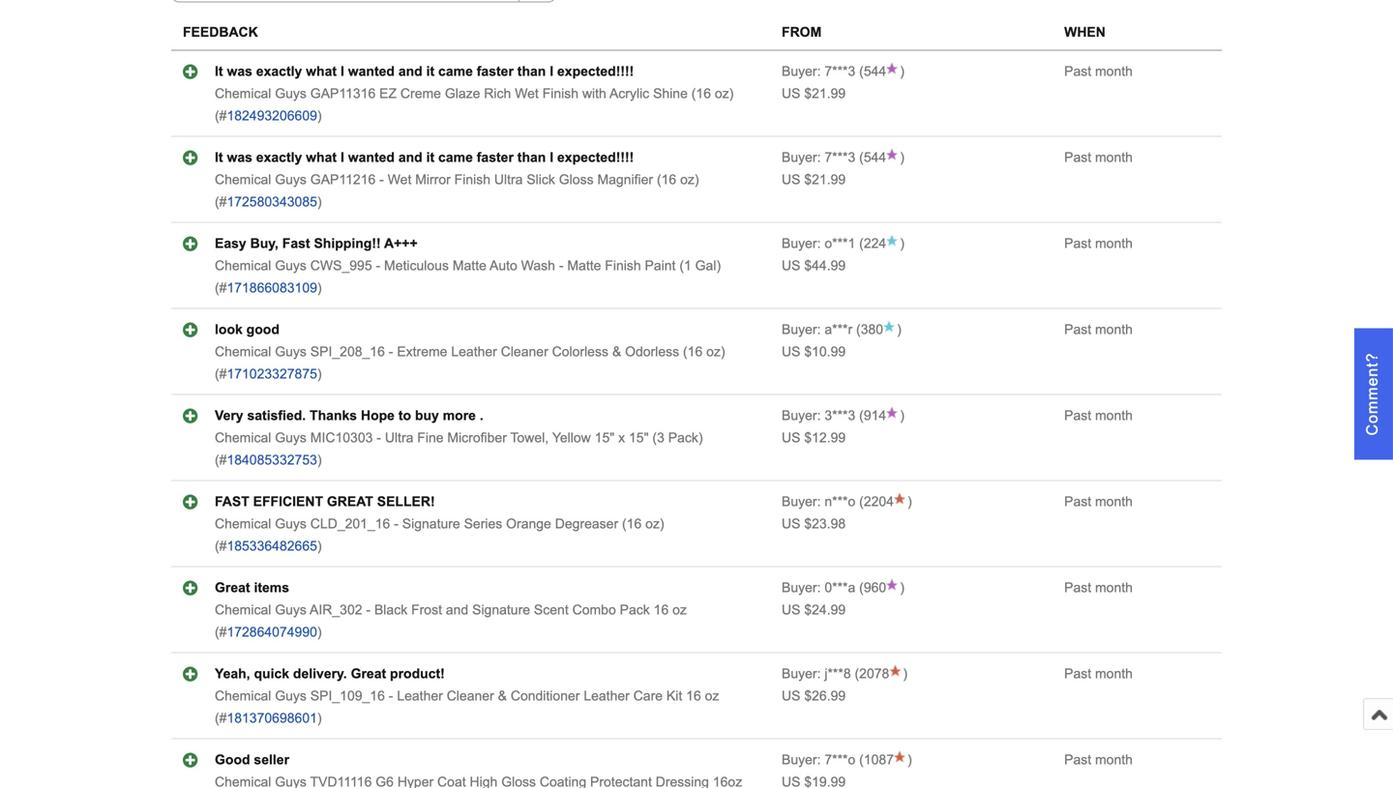 Task type: describe. For each thing, give the bounding box(es) containing it.
it for chemical guys gap11216 - wet mirror finish ultra slick gloss magnifier (16 oz) (#
[[215, 150, 223, 165]]

good seller
[[215, 753, 289, 768]]

was for chemical guys gap11216 - wet mirror finish ultra slick gloss magnifier (16 oz) (#
[[227, 150, 252, 165]]

( 380
[[852, 322, 883, 337]]

hope
[[361, 408, 395, 423]]

185336482665
[[227, 539, 317, 554]]

a***r
[[825, 322, 852, 337]]

buyer: for chemical guys mic10303 - ultra fine microfiber towel, yellow 15" x 15" (3 pack) (#
[[782, 408, 821, 423]]

look good
[[215, 322, 279, 337]]

more
[[443, 408, 476, 423]]

month for chemical guys cws_995 - meticulous matte auto wash - matte finish paint (1 gal) (#
[[1095, 236, 1133, 251]]

creme
[[400, 86, 441, 101]]

feedback left by buyer. element for chemical guys spi_109_16 - leather cleaner & conditioner leather care kit 16 oz (#
[[782, 667, 851, 682]]

it for glaze
[[426, 64, 435, 79]]

past month for chemical guys spi_208_16 - extreme leather cleaner colorless & odorless (16 oz) (#
[[1064, 322, 1133, 337]]

mic10303
[[310, 431, 373, 446]]

conditioner
[[511, 689, 580, 704]]

171023327875
[[227, 367, 317, 382]]

$26.99
[[804, 689, 846, 704]]

us for chemical guys spi_208_16 - extreme leather cleaner colorless & odorless (16 oz) (#
[[782, 345, 800, 360]]

seller!
[[377, 495, 435, 510]]

us for chemical guys mic10303 - ultra fine microfiber towel, yellow 15" x 15" (3 pack) (#
[[782, 431, 800, 446]]

oz for chemical guys air_302 - black frost and signature scent combo pack 16 oz (#
[[672, 603, 687, 618]]

degreaser
[[555, 517, 618, 532]]

buyer: for chemical guys spi_208_16 - extreme leather cleaner colorless & odorless (16 oz) (#
[[782, 322, 821, 337]]

544 for chemical guys gap11316 ez creme glaze rich wet finish with acrylic shine (16 oz) (#
[[864, 64, 886, 79]]

feedback left by buyer. element for chemical guys mic10303 - ultra fine microfiber towel, yellow 15" x 15" (3 pack) (#
[[782, 408, 855, 423]]

chemical for 171023327875
[[215, 345, 271, 360]]

chemical guys cws_995 - meticulous matte auto wash - matte finish paint (1 gal) (#
[[215, 258, 721, 296]]

exactly for gap11316
[[256, 64, 302, 79]]

month for chemical guys gap11316 ez creme glaze rich wet finish with acrylic shine (16 oz) (#
[[1095, 64, 1133, 79]]

feedback element
[[183, 25, 258, 40]]

buyer: j***8
[[782, 667, 851, 682]]

orange
[[506, 517, 551, 532]]

(# inside "chemical guys cld_201_16 - signature series orange degreaser (16 oz) (#"
[[215, 539, 227, 554]]

chemical for 181370698601
[[215, 689, 271, 704]]

i up gap11316 on the top left of the page
[[340, 64, 344, 79]]

past month for chemical guys mic10303 - ultra fine microfiber towel, yellow 15" x 15" (3 pack) (#
[[1064, 408, 1133, 423]]

past month element for chemical guys gap11316 ez creme glaze rich wet finish with acrylic shine (16 oz) (#
[[1064, 64, 1133, 79]]

easy
[[215, 236, 246, 251]]

1 matte from the left
[[453, 258, 486, 273]]

(# inside chemical guys spi_109_16 - leather cleaner & conditioner leather care kit 16 oz (#
[[215, 711, 227, 726]]

guys for gap11216
[[275, 172, 307, 187]]

1087
[[864, 753, 894, 768]]

easy buy, fast shipping!! a+++ element
[[215, 236, 418, 251]]

fast
[[282, 236, 310, 251]]

us for chemical guys cws_995 - meticulous matte auto wash - matte finish paint (1 gal) (#
[[782, 258, 800, 273]]

easy buy, fast shipping!! a+++
[[215, 236, 418, 251]]

gal)
[[695, 258, 721, 273]]

185336482665 )
[[227, 539, 322, 554]]

care
[[633, 689, 663, 704]]

a+++
[[384, 236, 418, 251]]

us $21.99 for chemical guys gap11316 ez creme glaze rich wet finish with acrylic shine (16 oz) (#
[[782, 86, 846, 101]]

finish inside the chemical guys cws_995 - meticulous matte auto wash - matte finish paint (1 gal) (#
[[605, 258, 641, 273]]

0 horizontal spatial great
[[215, 581, 250, 596]]

$10.99
[[804, 345, 846, 360]]

(3
[[652, 431, 664, 446]]

us for chemical guys gap11316 ez creme glaze rich wet finish with acrylic shine (16 oz) (#
[[782, 86, 800, 101]]

great items
[[215, 581, 289, 596]]

chemical guys spi_109_16 - leather cleaner & conditioner leather care kit 16 oz (#
[[215, 689, 719, 726]]

feedback left by buyer. element for chemical guys spi_208_16 - extreme leather cleaner colorless & odorless (16 oz) (#
[[782, 322, 852, 337]]

- for extreme
[[389, 345, 393, 360]]

16 for kit
[[686, 689, 701, 704]]

signature inside "chemical guys cld_201_16 - signature series orange degreaser (16 oz) (#"
[[402, 517, 460, 532]]

us for chemical guys air_302 - black frost and signature scent combo pack 16 oz (#
[[782, 603, 800, 618]]

past month for chemical guys gap11216 - wet mirror finish ultra slick gloss magnifier (16 oz) (#
[[1064, 150, 1133, 165]]

magnifier
[[597, 172, 653, 187]]

delivery.
[[293, 667, 347, 682]]

9 past month element from the top
[[1064, 753, 1133, 768]]

(16 inside chemical guys spi_208_16 - extreme leather cleaner colorless & odorless (16 oz) (#
[[683, 345, 703, 360]]

buyer: for chemical guys spi_109_16 - leather cleaner & conditioner leather care kit 16 oz (#
[[782, 667, 821, 682]]

towel,
[[510, 431, 549, 446]]

224
[[864, 236, 886, 251]]

wanted for gap11316
[[348, 64, 395, 79]]

i up 'gap11216'
[[340, 150, 344, 165]]

it for mirror
[[426, 150, 435, 165]]

series
[[464, 517, 502, 532]]

n***o
[[825, 495, 855, 510]]

ultra inside chemical guys gap11216 - wet mirror finish ultra slick gloss magnifier (16 oz) (#
[[494, 172, 523, 187]]

( 2078
[[851, 667, 889, 682]]

yeah, quick delivery. great product! element
[[215, 667, 445, 682]]

.
[[480, 408, 483, 423]]

to
[[398, 408, 411, 423]]

acrylic
[[609, 86, 649, 101]]

buyer: 0***a
[[782, 581, 855, 596]]

182493206609 )
[[227, 109, 322, 124]]

great items element
[[215, 581, 289, 596]]

mirror
[[415, 172, 451, 187]]

(# inside chemical guys gap11216 - wet mirror finish ultra slick gloss magnifier (16 oz) (#
[[215, 195, 227, 210]]

( 544 for chemical guys gap11316 ez creme glaze rich wet finish with acrylic shine (16 oz) (#
[[855, 64, 886, 79]]

1 15" from the left
[[595, 431, 614, 446]]

172864074990
[[227, 625, 317, 640]]

kit
[[666, 689, 682, 704]]

( for chemical guys spi_109_16 - leather cleaner & conditioner leather care kit 16 oz (#
[[855, 667, 859, 682]]

pack
[[620, 603, 650, 618]]

items
[[254, 581, 289, 596]]

comment? link
[[1354, 328, 1393, 460]]

meticulous
[[384, 258, 449, 273]]

past month element for chemical guys cld_201_16 - signature series orange degreaser (16 oz) (#
[[1064, 495, 1133, 510]]

544 for chemical guys gap11216 - wet mirror finish ultra slick gloss magnifier (16 oz) (#
[[864, 150, 886, 165]]

7***3 for chemical guys gap11316 ez creme glaze rich wet finish with acrylic shine (16 oz) (#
[[825, 64, 855, 79]]

past for chemical guys spi_208_16 - extreme leather cleaner colorless & odorless (16 oz) (#
[[1064, 322, 1091, 337]]

960
[[864, 581, 886, 596]]

fast efficient great seller! element
[[215, 495, 435, 510]]

chemical guys air_302 - black frost and signature scent combo pack 16 oz (#
[[215, 603, 687, 640]]

1 vertical spatial great
[[351, 667, 386, 682]]

us $12.99
[[782, 431, 846, 446]]

glaze
[[445, 86, 480, 101]]

oz) inside chemical guys spi_208_16 - extreme leather cleaner colorless & odorless (16 oz) (#
[[706, 345, 725, 360]]

172864074990 )
[[227, 625, 322, 640]]

very
[[215, 408, 243, 423]]

shine
[[653, 86, 688, 101]]

chemical guys cld_201_16 - signature series orange degreaser (16 oz) (#
[[215, 517, 664, 554]]

171866083109
[[227, 281, 317, 296]]

oz for chemical guys spi_109_16 - leather cleaner & conditioner leather care kit 16 oz (#
[[705, 689, 719, 704]]

- for signature
[[394, 517, 398, 532]]

look
[[215, 322, 243, 337]]

$24.99
[[804, 603, 846, 618]]

(16 inside chemical guys gap11216 - wet mirror finish ultra slick gloss magnifier (16 oz) (#
[[657, 172, 676, 187]]

guys for cws_995
[[275, 258, 307, 273]]

it was exactly what i wanted and it came faster than i expected!!!! element for creme
[[215, 64, 634, 79]]

(1
[[679, 258, 691, 273]]

than for wet
[[517, 64, 546, 79]]

buyer: for chemical guys cws_995 - meticulous matte auto wash - matte finish paint (1 gal) (#
[[782, 236, 821, 251]]

past for chemical guys mic10303 - ultra fine microfiber towel, yellow 15" x 15" (3 pack) (#
[[1064, 408, 1091, 423]]

past month for chemical guys spi_109_16 - leather cleaner & conditioner leather care kit 16 oz (#
[[1064, 667, 1133, 682]]

172580343085 link
[[227, 195, 317, 210]]

2 15" from the left
[[629, 431, 649, 446]]

paint
[[645, 258, 676, 273]]

when element
[[1064, 25, 1106, 40]]

7***o
[[825, 753, 855, 768]]

came for glaze
[[438, 64, 473, 79]]

9 month from the top
[[1095, 753, 1133, 768]]

rich
[[484, 86, 511, 101]]

from element
[[782, 25, 822, 40]]

buyer: n***o
[[782, 495, 855, 510]]

914
[[864, 408, 886, 423]]

past for chemical guys air_302 - black frost and signature scent combo pack 16 oz (#
[[1064, 581, 1091, 596]]

9 buyer: from the top
[[782, 753, 821, 768]]

past for chemical guys spi_109_16 - leather cleaner & conditioner leather care kit 16 oz (#
[[1064, 667, 1091, 682]]

product!
[[390, 667, 445, 682]]

guys for spi_109_16
[[275, 689, 307, 704]]

good seller element
[[215, 753, 289, 768]]

look good element
[[215, 322, 279, 337]]

extreme
[[397, 345, 447, 360]]

ultra inside chemical guys mic10303 - ultra fine microfiber towel, yellow 15" x 15" (3 pack) (#
[[385, 431, 413, 446]]

chemical for 185336482665
[[215, 517, 271, 532]]

month for chemical guys spi_208_16 - extreme leather cleaner colorless & odorless (16 oz) (#
[[1095, 322, 1133, 337]]

what for gap11216
[[306, 150, 337, 165]]

$23.98
[[804, 517, 846, 532]]

ez
[[379, 86, 397, 101]]

- right wash
[[559, 258, 563, 273]]

and inside chemical guys air_302 - black frost and signature scent combo pack 16 oz (#
[[446, 603, 468, 618]]

us $26.99
[[782, 689, 846, 704]]

what for gap11316
[[306, 64, 337, 79]]

past month element for chemical guys spi_109_16 - leather cleaner & conditioner leather care kit 16 oz (#
[[1064, 667, 1133, 682]]

chemical guys gap11316 ez creme glaze rich wet finish with acrylic shine (16 oz) (#
[[215, 86, 734, 124]]

$21.99 for chemical guys gap11216 - wet mirror finish ultra slick gloss magnifier (16 oz) (#
[[804, 172, 846, 187]]

172864074990 link
[[227, 625, 317, 640]]

slick
[[527, 172, 555, 187]]

gap11216
[[310, 172, 376, 187]]

( 544 for chemical guys gap11216 - wet mirror finish ultra slick gloss magnifier (16 oz) (#
[[855, 150, 886, 165]]

( for chemical guys gap11316 ez creme glaze rich wet finish with acrylic shine (16 oz) (#
[[859, 64, 864, 79]]



Task type: locate. For each thing, give the bounding box(es) containing it.
2 7***3 from the top
[[825, 150, 855, 165]]

past for chemical guys cws_995 - meticulous matte auto wash - matte finish paint (1 gal) (#
[[1064, 236, 1091, 251]]

0 horizontal spatial ultra
[[385, 431, 413, 446]]

6 chemical from the top
[[215, 517, 271, 532]]

0 vertical spatial it
[[215, 64, 223, 79]]

buyer: 7***3
[[782, 64, 855, 79], [782, 150, 855, 165]]

0 vertical spatial and
[[398, 64, 422, 79]]

past month element for chemical guys air_302 - black frost and signature scent combo pack 16 oz (#
[[1064, 581, 1133, 596]]

1 vertical spatial $21.99
[[804, 172, 846, 187]]

very satisfied. thanks   hope to buy more . element
[[215, 408, 483, 423]]

7***3 for chemical guys gap11216 - wet mirror finish ultra slick gloss magnifier (16 oz) (#
[[825, 150, 855, 165]]

came for mirror
[[438, 150, 473, 165]]

it for chemical guys gap11316 ez creme glaze rich wet finish with acrylic shine (16 oz) (#
[[215, 64, 223, 79]]

chemical guys mic10303 - ultra fine microfiber towel, yellow 15" x 15" (3 pack) (#
[[215, 431, 703, 468]]

182493206609 link
[[227, 109, 317, 124]]

feedback left by buyer. element containing buyer: o***1
[[782, 236, 855, 251]]

gap11316
[[310, 86, 376, 101]]

1 month from the top
[[1095, 64, 1133, 79]]

combo
[[572, 603, 616, 618]]

0 horizontal spatial matte
[[453, 258, 486, 273]]

chemical down easy on the left of the page
[[215, 258, 271, 273]]

chemical down great items element
[[215, 603, 271, 618]]

oz inside chemical guys spi_109_16 - leather cleaner & conditioner leather care kit 16 oz (#
[[705, 689, 719, 704]]

buyer:
[[782, 64, 821, 79], [782, 150, 821, 165], [782, 236, 821, 251], [782, 322, 821, 337], [782, 408, 821, 423], [782, 495, 821, 510], [782, 581, 821, 596], [782, 667, 821, 682], [782, 753, 821, 768]]

4 past from the top
[[1064, 322, 1091, 337]]

us $24.99
[[782, 603, 846, 618]]

6 buyer: from the top
[[782, 495, 821, 510]]

(16 inside chemical guys gap11316 ez creme glaze rich wet finish with acrylic shine (16 oz) (#
[[691, 86, 711, 101]]

7 buyer: from the top
[[782, 581, 821, 596]]

us down buyer: j***8
[[782, 689, 800, 704]]

15" right x in the left of the page
[[629, 431, 649, 446]]

was down 182493206609 at the left of the page
[[227, 150, 252, 165]]

chemical inside the chemical guys cws_995 - meticulous matte auto wash - matte finish paint (1 gal) (#
[[215, 258, 271, 273]]

us left $23.98
[[782, 517, 800, 532]]

than up slick
[[517, 150, 546, 165]]

8 month from the top
[[1095, 667, 1133, 682]]

1 buyer: from the top
[[782, 64, 821, 79]]

8 past from the top
[[1064, 667, 1091, 682]]

2 month from the top
[[1095, 150, 1133, 165]]

guys up 171023327875 )
[[275, 345, 307, 360]]

fast efficient great seller!
[[215, 495, 435, 510]]

- down 'product!'
[[389, 689, 393, 704]]

buyer: 7***3 for chemical guys gap11316 ez creme glaze rich wet finish with acrylic shine (16 oz) (#
[[782, 64, 855, 79]]

it was exactly what i wanted and it came faster than i expected!!!! element
[[215, 64, 634, 79], [215, 150, 634, 165]]

2 ( 544 from the top
[[855, 150, 886, 165]]

it was exactly what i wanted and it came faster than i expected!!!! element up mirror
[[215, 150, 634, 165]]

feedback left by buyer. element for chemical guys air_302 - black frost and signature scent combo pack 16 oz (#
[[782, 581, 855, 596]]

9 past month from the top
[[1064, 753, 1133, 768]]

0 horizontal spatial 15"
[[595, 431, 614, 446]]

( 914
[[855, 408, 886, 423]]

2 it was exactly what i wanted and it came faster than i expected!!!! element from the top
[[215, 150, 634, 165]]

5 guys from the top
[[275, 431, 307, 446]]

3 us from the top
[[782, 258, 800, 273]]

4 chemical from the top
[[215, 345, 271, 360]]

0 horizontal spatial leather
[[397, 689, 443, 704]]

wet left mirror
[[388, 172, 411, 187]]

(16 right degreaser
[[622, 517, 642, 532]]

us left $12.99
[[782, 431, 800, 446]]

faster for finish
[[477, 150, 514, 165]]

2 vertical spatial finish
[[605, 258, 641, 273]]

8 chemical from the top
[[215, 689, 271, 704]]

(16 right odorless
[[683, 345, 703, 360]]

past month for chemical guys air_302 - black frost and signature scent combo pack 16 oz (#
[[1064, 581, 1133, 596]]

1 vertical spatial finish
[[454, 172, 490, 187]]

when
[[1064, 25, 1106, 40]]

guys inside chemical guys air_302 - black frost and signature scent combo pack 16 oz (#
[[275, 603, 307, 618]]

guys inside chemical guys gap11316 ez creme glaze rich wet finish with acrylic shine (16 oz) (#
[[275, 86, 307, 101]]

1 past month element from the top
[[1064, 64, 1133, 79]]

ultra down to
[[385, 431, 413, 446]]

0 horizontal spatial signature
[[402, 517, 460, 532]]

0 vertical spatial what
[[306, 64, 337, 79]]

1 vertical spatial 7***3
[[825, 150, 855, 165]]

guys down efficient
[[275, 517, 307, 532]]

(16 right magnifier
[[657, 172, 676, 187]]

and
[[398, 64, 422, 79], [398, 150, 422, 165], [446, 603, 468, 618]]

16 for pack
[[654, 603, 669, 618]]

6 feedback left by buyer. element from the top
[[782, 495, 855, 510]]

past month
[[1064, 64, 1133, 79], [1064, 150, 1133, 165], [1064, 236, 1133, 251], [1064, 322, 1133, 337], [1064, 408, 1133, 423], [1064, 495, 1133, 510], [1064, 581, 1133, 596], [1064, 667, 1133, 682], [1064, 753, 1133, 768]]

1 buyer: 7***3 from the top
[[782, 64, 855, 79]]

buy,
[[250, 236, 278, 251]]

( for chemical guys cld_201_16 - signature series orange degreaser (16 oz) (#
[[859, 495, 864, 510]]

(# down fast
[[215, 539, 227, 554]]

0 vertical spatial great
[[215, 581, 250, 596]]

( for chemical guys air_302 - black frost and signature scent combo pack 16 oz (#
[[859, 581, 864, 596]]

4 us from the top
[[782, 345, 800, 360]]

5 month from the top
[[1095, 408, 1133, 423]]

- inside chemical guys air_302 - black frost and signature scent combo pack 16 oz (#
[[366, 603, 371, 618]]

(# up easy on the left of the page
[[215, 195, 227, 210]]

1 horizontal spatial signature
[[472, 603, 530, 618]]

chemical down yeah,
[[215, 689, 271, 704]]

feedback left by buyer. element containing buyer: n***o
[[782, 495, 855, 510]]

1 vertical spatial came
[[438, 150, 473, 165]]

oz) inside chemical guys gap11316 ez creme glaze rich wet finish with acrylic shine (16 oz) (#
[[715, 86, 734, 101]]

and for wet
[[398, 150, 422, 165]]

us for chemical guys spi_109_16 - leather cleaner & conditioner leather care kit 16 oz (#
[[782, 689, 800, 704]]

0 vertical spatial us $21.99
[[782, 86, 846, 101]]

feedback left by buyer. element for chemical guys gap11216 - wet mirror finish ultra slick gloss magnifier (16 oz) (#
[[782, 150, 855, 165]]

0 vertical spatial ultra
[[494, 172, 523, 187]]

( 1087
[[855, 753, 894, 768]]

oz) inside "chemical guys cld_201_16 - signature series orange degreaser (16 oz) (#"
[[645, 517, 664, 532]]

feedback left by buyer. element down from
[[782, 64, 855, 79]]

finish left paint
[[605, 258, 641, 273]]

- right 'gap11216'
[[379, 172, 384, 187]]

1 vertical spatial ultra
[[385, 431, 413, 446]]

( for chemical guys cws_995 - meticulous matte auto wash - matte finish paint (1 gal) (#
[[859, 236, 864, 251]]

4 buyer: from the top
[[782, 322, 821, 337]]

pack)
[[668, 431, 703, 446]]

1 $21.99 from the top
[[804, 86, 846, 101]]

guys inside chemical guys gap11216 - wet mirror finish ultra slick gloss magnifier (16 oz) (#
[[275, 172, 307, 187]]

chemical up 172580343085 link
[[215, 172, 271, 187]]

16
[[654, 603, 669, 618], [686, 689, 701, 704]]

0 vertical spatial 544
[[864, 64, 886, 79]]

0 vertical spatial exactly
[[256, 64, 302, 79]]

1 vertical spatial cleaner
[[447, 689, 494, 704]]

( 960
[[855, 581, 886, 596]]

- inside chemical guys spi_208_16 - extreme leather cleaner colorless & odorless (16 oz) (#
[[389, 345, 393, 360]]

exactly for gap11216
[[256, 150, 302, 165]]

us down from
[[782, 86, 800, 101]]

1 vertical spatial it was exactly what i wanted and it came faster than i expected!!!!
[[215, 150, 634, 165]]

7***3
[[825, 64, 855, 79], [825, 150, 855, 165]]

finish inside chemical guys gap11216 - wet mirror finish ultra slick gloss magnifier (16 oz) (#
[[454, 172, 490, 187]]

0 vertical spatial it
[[426, 64, 435, 79]]

1 vertical spatial it
[[215, 150, 223, 165]]

oz) right degreaser
[[645, 517, 664, 532]]

wanted for gap11216
[[348, 150, 395, 165]]

expected!!!!
[[557, 64, 634, 79], [557, 150, 634, 165]]

0 vertical spatial ( 544
[[855, 64, 886, 79]]

8 (# from the top
[[215, 711, 227, 726]]

cleaner left conditioner
[[447, 689, 494, 704]]

3 feedback left by buyer. element from the top
[[782, 236, 855, 251]]

great left items on the left of the page
[[215, 581, 250, 596]]

buyer: 7***o
[[782, 753, 855, 768]]

past month element for chemical guys mic10303 - ultra fine microfiber towel, yellow 15" x 15" (3 pack) (#
[[1064, 408, 1133, 423]]

1 horizontal spatial cleaner
[[501, 345, 548, 360]]

- for wet
[[379, 172, 384, 187]]

us $21.99 down from
[[782, 86, 846, 101]]

182493206609
[[227, 109, 317, 124]]

3 guys from the top
[[275, 258, 307, 273]]

feedback left by buyer. element containing buyer: j***8
[[782, 667, 851, 682]]

0 horizontal spatial finish
[[454, 172, 490, 187]]

wet inside chemical guys gap11316 ez creme glaze rich wet finish with acrylic shine (16 oz) (#
[[515, 86, 539, 101]]

2 horizontal spatial finish
[[605, 258, 641, 273]]

comment?
[[1364, 353, 1381, 436]]

feedback left by buyer. element for chemical guys gap11316 ez creme glaze rich wet finish with acrylic shine (16 oz) (#
[[782, 64, 855, 79]]

feedback left by buyer. element containing buyer: a***r
[[782, 322, 852, 337]]

& inside chemical guys spi_109_16 - leather cleaner & conditioner leather care kit 16 oz (#
[[498, 689, 507, 704]]

(# inside the chemical guys cws_995 - meticulous matte auto wash - matte finish paint (1 gal) (#
[[215, 281, 227, 296]]

feedback left by buyer. element up us $12.99 in the bottom right of the page
[[782, 408, 855, 423]]

great up spi_109_16
[[351, 667, 386, 682]]

oz) right magnifier
[[680, 172, 699, 187]]

( for chemical guys mic10303 - ultra fine microfiber towel, yellow 15" x 15" (3 pack) (#
[[859, 408, 864, 423]]

& left conditioner
[[498, 689, 507, 704]]

chemical for 182493206609
[[215, 86, 271, 101]]

shipping!!
[[314, 236, 381, 251]]

and up mirror
[[398, 150, 422, 165]]

7 past month from the top
[[1064, 581, 1133, 596]]

0 vertical spatial buyer: 7***3
[[782, 64, 855, 79]]

feedback left by buyer. element left 1087
[[782, 753, 855, 768]]

guys down satisfied.
[[275, 431, 307, 446]]

- down hope at left
[[377, 431, 381, 446]]

2 exactly from the top
[[256, 150, 302, 165]]

feedback left by buyer. element for chemical guys cld_201_16 - signature series orange degreaser (16 oz) (#
[[782, 495, 855, 510]]

past month element
[[1064, 64, 1133, 79], [1064, 150, 1133, 165], [1064, 236, 1133, 251], [1064, 322, 1133, 337], [1064, 408, 1133, 423], [1064, 495, 1133, 510], [1064, 581, 1133, 596], [1064, 667, 1133, 682], [1064, 753, 1133, 768]]

us $10.99
[[782, 345, 846, 360]]

it was exactly what i wanted and it came faster than i expected!!!!
[[215, 64, 634, 79], [215, 150, 634, 165]]

1 horizontal spatial matte
[[567, 258, 601, 273]]

feedback left by buyer. element up buyer: o***1
[[782, 150, 855, 165]]

2 matte from the left
[[567, 258, 601, 273]]

cleaner inside chemical guys spi_109_16 - leather cleaner & conditioner leather care kit 16 oz (#
[[447, 689, 494, 704]]

feedback left by buyer. element up us $24.99
[[782, 581, 855, 596]]

buyer: up us $23.98
[[782, 495, 821, 510]]

380
[[861, 322, 883, 337]]

0 vertical spatial it was exactly what i wanted and it came faster than i expected!!!! element
[[215, 64, 634, 79]]

matte right wash
[[567, 258, 601, 273]]

us left $24.99
[[782, 603, 800, 618]]

feedback left by buyer. element up us $23.98
[[782, 495, 855, 510]]

(# inside chemical guys air_302 - black frost and signature scent combo pack 16 oz (#
[[215, 625, 227, 640]]

0 horizontal spatial cleaner
[[447, 689, 494, 704]]

1 horizontal spatial 15"
[[629, 431, 649, 446]]

i up slick
[[550, 150, 553, 165]]

5 (# from the top
[[215, 453, 227, 468]]

1 vertical spatial signature
[[472, 603, 530, 618]]

( for chemical guys spi_208_16 - extreme leather cleaner colorless & odorless (16 oz) (#
[[856, 322, 861, 337]]

0 vertical spatial wet
[[515, 86, 539, 101]]

chemical up 182493206609 at the left of the page
[[215, 86, 271, 101]]

chemical for 171866083109
[[215, 258, 271, 273]]

7 (# from the top
[[215, 625, 227, 640]]

wanted up ez
[[348, 64, 395, 79]]

1 horizontal spatial wet
[[515, 86, 539, 101]]

2 than from the top
[[517, 150, 546, 165]]

buyer: up us $24.99
[[782, 581, 821, 596]]

0 vertical spatial cleaner
[[501, 345, 548, 360]]

gloss
[[559, 172, 594, 187]]

what up 'gap11216'
[[306, 150, 337, 165]]

7 us from the top
[[782, 603, 800, 618]]

1 horizontal spatial great
[[351, 667, 386, 682]]

(16 right "shine" at the left top
[[691, 86, 711, 101]]

1 it was exactly what i wanted and it came faster than i expected!!!! from the top
[[215, 64, 634, 79]]

2 it from the top
[[426, 150, 435, 165]]

1 horizontal spatial oz
[[705, 689, 719, 704]]

0 vertical spatial $21.99
[[804, 86, 846, 101]]

us for chemical guys gap11216 - wet mirror finish ultra slick gloss magnifier (16 oz) (#
[[782, 172, 800, 187]]

(# up the good
[[215, 711, 227, 726]]

past month element for chemical guys spi_208_16 - extreme leather cleaner colorless & odorless (16 oz) (#
[[1064, 322, 1133, 337]]

2 $21.99 from the top
[[804, 172, 846, 187]]

oz inside chemical guys air_302 - black frost and signature scent combo pack 16 oz (#
[[672, 603, 687, 618]]

feedback left by buyer. element containing buyer: 3***3
[[782, 408, 855, 423]]

guys inside chemical guys spi_109_16 - leather cleaner & conditioner leather care kit 16 oz (#
[[275, 689, 307, 704]]

0 vertical spatial it was exactly what i wanted and it came faster than i expected!!!!
[[215, 64, 634, 79]]

finish right mirror
[[454, 172, 490, 187]]

3 buyer: from the top
[[782, 236, 821, 251]]

1 was from the top
[[227, 64, 252, 79]]

4 month from the top
[[1095, 322, 1133, 337]]

guys for air_302
[[275, 603, 307, 618]]

1 chemical from the top
[[215, 86, 271, 101]]

1 horizontal spatial &
[[612, 345, 621, 360]]

it was exactly what i wanted and it came faster than i expected!!!! for creme
[[215, 64, 634, 79]]

cleaner left colorless
[[501, 345, 548, 360]]

1 vertical spatial wanted
[[348, 150, 395, 165]]

fine
[[417, 431, 444, 446]]

air_302
[[310, 603, 362, 618]]

cws_995
[[310, 258, 372, 273]]

j***8
[[825, 667, 851, 682]]

leather
[[451, 345, 497, 360], [397, 689, 443, 704], [584, 689, 630, 704]]

9 feedback left by buyer. element from the top
[[782, 753, 855, 768]]

guys for spi_208_16
[[275, 345, 307, 360]]

great
[[327, 495, 373, 510]]

3 past from the top
[[1064, 236, 1091, 251]]

signature left "scent"
[[472, 603, 530, 618]]

& left odorless
[[612, 345, 621, 360]]

3 past month from the top
[[1064, 236, 1133, 251]]

month for chemical guys air_302 - black frost and signature scent combo pack 16 oz (#
[[1095, 581, 1133, 596]]

2 us $21.99 from the top
[[782, 172, 846, 187]]

4 feedback left by buyer. element from the top
[[782, 322, 852, 337]]

2 past month from the top
[[1064, 150, 1133, 165]]

expected!!!! for with
[[557, 64, 634, 79]]

1 vertical spatial it was exactly what i wanted and it came faster than i expected!!!! element
[[215, 150, 634, 165]]

month for chemical guys spi_109_16 - leather cleaner & conditioner leather care kit 16 oz (#
[[1095, 667, 1133, 682]]

1 vertical spatial us $21.99
[[782, 172, 846, 187]]

buyer: up buyer: o***1
[[782, 150, 821, 165]]

chemical inside "chemical guys cld_201_16 - signature series orange degreaser (16 oz) (#"
[[215, 517, 271, 532]]

5 past month from the top
[[1064, 408, 1133, 423]]

6 (# from the top
[[215, 539, 227, 554]]

2 past from the top
[[1064, 150, 1091, 165]]

it was exactly what i wanted and it came faster than i expected!!!! element up creme
[[215, 64, 634, 79]]

1 feedback left by buyer. element from the top
[[782, 64, 855, 79]]

chemical inside chemical guys mic10303 - ultra fine microfiber towel, yellow 15" x 15" (3 pack) (#
[[215, 431, 271, 446]]

2 was from the top
[[227, 150, 252, 165]]

us $21.99 for chemical guys gap11216 - wet mirror finish ultra slick gloss magnifier (16 oz) (#
[[782, 172, 846, 187]]

chemical down very
[[215, 431, 271, 446]]

3***3
[[825, 408, 855, 423]]

- for meticulous
[[376, 258, 380, 273]]

past month for chemical guys cld_201_16 - signature series orange degreaser (16 oz) (#
[[1064, 495, 1133, 510]]

feedback left by buyer. element containing buyer: 7***o
[[782, 753, 855, 768]]

3 (# from the top
[[215, 281, 227, 296]]

2 us from the top
[[782, 172, 800, 187]]

$21.99
[[804, 86, 846, 101], [804, 172, 846, 187]]

chemical guys spi_208_16 - extreme leather cleaner colorless & odorless (16 oz) (#
[[215, 345, 725, 382]]

guys inside "chemical guys cld_201_16 - signature series orange degreaser (16 oz) (#"
[[275, 517, 307, 532]]

buy
[[415, 408, 439, 423]]

2 it from the top
[[215, 150, 223, 165]]

frost
[[411, 603, 442, 618]]

wet
[[515, 86, 539, 101], [388, 172, 411, 187]]

chemical inside chemical guys gap11316 ez creme glaze rich wet finish with acrylic shine (16 oz) (#
[[215, 86, 271, 101]]

- right cws_995
[[376, 258, 380, 273]]

than for ultra
[[517, 150, 546, 165]]

(# inside chemical guys spi_208_16 - extreme leather cleaner colorless & odorless (16 oz) (#
[[215, 367, 227, 382]]

1 wanted from the top
[[348, 64, 395, 79]]

matte left auto
[[453, 258, 486, 273]]

feedback
[[183, 25, 258, 40]]

0 horizontal spatial &
[[498, 689, 507, 704]]

8 guys from the top
[[275, 689, 307, 704]]

(
[[859, 64, 864, 79], [859, 150, 864, 165], [859, 236, 864, 251], [856, 322, 861, 337], [859, 408, 864, 423], [859, 495, 864, 510], [859, 581, 864, 596], [855, 667, 859, 682], [859, 753, 864, 768]]

past for chemical guys cld_201_16 - signature series orange degreaser (16 oz) (#
[[1064, 495, 1091, 510]]

was down feedback
[[227, 64, 252, 79]]

0 vertical spatial faster
[[477, 64, 514, 79]]

( 2204
[[855, 495, 894, 510]]

$21.99 for chemical guys gap11316 ez creme glaze rich wet finish with acrylic shine (16 oz) (#
[[804, 86, 846, 101]]

than up chemical guys gap11316 ez creme glaze rich wet finish with acrylic shine (16 oz) (#
[[517, 64, 546, 79]]

it up creme
[[426, 64, 435, 79]]

1 than from the top
[[517, 64, 546, 79]]

us left "$10.99"
[[782, 345, 800, 360]]

1 vertical spatial &
[[498, 689, 507, 704]]

0 vertical spatial 16
[[654, 603, 669, 618]]

15"
[[595, 431, 614, 446], [629, 431, 649, 446]]

it was exactly what i wanted and it came faster than i expected!!!! up mirror
[[215, 150, 634, 165]]

buyer: 7***3 down from
[[782, 64, 855, 79]]

6 past month from the top
[[1064, 495, 1133, 510]]

seller
[[254, 753, 289, 768]]

us for chemical guys cld_201_16 - signature series orange degreaser (16 oz) (#
[[782, 517, 800, 532]]

3 month from the top
[[1095, 236, 1133, 251]]

e.g. Vintage 1970's Gibson Guitars text field
[[171, 0, 519, 3]]

1 vertical spatial ( 544
[[855, 150, 886, 165]]

0 vertical spatial came
[[438, 64, 473, 79]]

than
[[517, 64, 546, 79], [517, 150, 546, 165]]

was for chemical guys gap11316 ez creme glaze rich wet finish with acrylic shine (16 oz) (#
[[227, 64, 252, 79]]

7 past from the top
[[1064, 581, 1091, 596]]

exactly up 182493206609 )
[[256, 64, 302, 79]]

0 horizontal spatial oz
[[672, 603, 687, 618]]

0 vertical spatial signature
[[402, 517, 460, 532]]

- inside chemical guys gap11216 - wet mirror finish ultra slick gloss magnifier (16 oz) (#
[[379, 172, 384, 187]]

chemical for 172864074990
[[215, 603, 271, 618]]

it was exactly what i wanted and it came faster than i expected!!!! up creme
[[215, 64, 634, 79]]

wet inside chemical guys gap11216 - wet mirror finish ultra slick gloss magnifier (16 oz) (#
[[388, 172, 411, 187]]

7 chemical from the top
[[215, 603, 271, 618]]

past for chemical guys gap11216 - wet mirror finish ultra slick gloss magnifier (16 oz) (#
[[1064, 150, 1091, 165]]

(# inside chemical guys gap11316 ez creme glaze rich wet finish with acrylic shine (16 oz) (#
[[215, 109, 227, 124]]

1 vertical spatial exactly
[[256, 150, 302, 165]]

past month element for chemical guys cws_995 - meticulous matte auto wash - matte finish paint (1 gal) (#
[[1064, 236, 1133, 251]]

16 inside chemical guys spi_109_16 - leather cleaner & conditioner leather care kit 16 oz (#
[[686, 689, 701, 704]]

8 buyer: from the top
[[782, 667, 821, 682]]

guys for cld_201_16
[[275, 517, 307, 532]]

0 vertical spatial wanted
[[348, 64, 395, 79]]

0 horizontal spatial 16
[[654, 603, 669, 618]]

1 faster from the top
[[477, 64, 514, 79]]

leather left care
[[584, 689, 630, 704]]

& inside chemical guys spi_208_16 - extreme leather cleaner colorless & odorless (16 oz) (#
[[612, 345, 621, 360]]

1 horizontal spatial ultra
[[494, 172, 523, 187]]

4 past month from the top
[[1064, 322, 1133, 337]]

1 vertical spatial 544
[[864, 150, 886, 165]]

chemical for 184085332753
[[215, 431, 271, 446]]

5 chemical from the top
[[215, 431, 271, 446]]

what up gap11316 on the top left of the page
[[306, 64, 337, 79]]

(# up very
[[215, 367, 227, 382]]

great
[[215, 581, 250, 596], [351, 667, 386, 682]]

0 vertical spatial than
[[517, 64, 546, 79]]

- left extreme
[[389, 345, 393, 360]]

16 inside chemical guys air_302 - black frost and signature scent combo pack 16 oz (#
[[654, 603, 669, 618]]

0 vertical spatial finish
[[542, 86, 579, 101]]

1 vertical spatial wet
[[388, 172, 411, 187]]

buyer: 7***3 up buyer: o***1
[[782, 150, 855, 165]]

171023327875 )
[[227, 367, 322, 382]]

it was exactly what i wanted and it came faster than i expected!!!! element for wet
[[215, 150, 634, 165]]

chemical
[[215, 86, 271, 101], [215, 172, 271, 187], [215, 258, 271, 273], [215, 345, 271, 360], [215, 431, 271, 446], [215, 517, 271, 532], [215, 603, 271, 618], [215, 689, 271, 704]]

- for leather
[[389, 689, 393, 704]]

1 7***3 from the top
[[825, 64, 855, 79]]

guys up 181370698601 )
[[275, 689, 307, 704]]

- for ultra
[[377, 431, 381, 446]]

181370698601
[[227, 711, 317, 726]]

2 horizontal spatial leather
[[584, 689, 630, 704]]

5 us from the top
[[782, 431, 800, 446]]

finish inside chemical guys gap11316 ez creme glaze rich wet finish with acrylic shine (16 oz) (#
[[542, 86, 579, 101]]

expected!!!! for gloss
[[557, 150, 634, 165]]

feedback left by buyer. element for chemical guys cws_995 - meticulous matte auto wash - matte finish paint (1 gal) (#
[[782, 236, 855, 251]]

expected!!!! up gloss
[[557, 150, 634, 165]]

9 past from the top
[[1064, 753, 1091, 768]]

yeah, quick delivery. great product!
[[215, 667, 445, 682]]

guys up 172580343085 )
[[275, 172, 307, 187]]

4 past month element from the top
[[1064, 322, 1133, 337]]

and for creme
[[398, 64, 422, 79]]

buyer: for chemical guys gap11316 ez creme glaze rich wet finish with acrylic shine (16 oz) (#
[[782, 64, 821, 79]]

feedback left by buyer. element
[[782, 64, 855, 79], [782, 150, 855, 165], [782, 236, 855, 251], [782, 322, 852, 337], [782, 408, 855, 423], [782, 495, 855, 510], [782, 581, 855, 596], [782, 667, 851, 682], [782, 753, 855, 768]]

6 past month element from the top
[[1064, 495, 1133, 510]]

(# down feedback
[[215, 109, 227, 124]]

$44.99
[[804, 258, 846, 273]]

1 vertical spatial than
[[517, 150, 546, 165]]

1 horizontal spatial 16
[[686, 689, 701, 704]]

buyer: for chemical guys cld_201_16 - signature series orange degreaser (16 oz) (#
[[782, 495, 821, 510]]

chemical for 172580343085
[[215, 172, 271, 187]]

oz) inside chemical guys gap11216 - wet mirror finish ultra slick gloss magnifier (16 oz) (#
[[680, 172, 699, 187]]

1 vertical spatial it
[[426, 150, 435, 165]]

2 buyer: from the top
[[782, 150, 821, 165]]

7 past month element from the top
[[1064, 581, 1133, 596]]

signature inside chemical guys air_302 - black frost and signature scent combo pack 16 oz (#
[[472, 603, 530, 618]]

184085332753 link
[[227, 453, 317, 468]]

171866083109 link
[[227, 281, 317, 296]]

came up mirror
[[438, 150, 473, 165]]

6 month from the top
[[1095, 495, 1133, 510]]

faster up chemical guys gap11216 - wet mirror finish ultra slick gloss magnifier (16 oz) (#
[[477, 150, 514, 165]]

good
[[246, 322, 279, 337]]

1 vertical spatial and
[[398, 150, 422, 165]]

quick
[[254, 667, 289, 682]]

leather down 'product!'
[[397, 689, 443, 704]]

2 buyer: 7***3 from the top
[[782, 150, 855, 165]]

8 us from the top
[[782, 689, 800, 704]]

guys for mic10303
[[275, 431, 307, 446]]

and right frost at the left bottom
[[446, 603, 468, 618]]

buyer: up us $10.99
[[782, 322, 821, 337]]

buyer: up us $12.99 in the bottom right of the page
[[782, 408, 821, 423]]

microfiber
[[447, 431, 507, 446]]

2 it was exactly what i wanted and it came faster than i expected!!!! from the top
[[215, 150, 634, 165]]

feedback left by buyer. element containing buyer: 0***a
[[782, 581, 855, 596]]

wanted up 'gap11216'
[[348, 150, 395, 165]]

0 vertical spatial was
[[227, 64, 252, 79]]

181370698601 link
[[227, 711, 317, 726]]

172580343085
[[227, 195, 317, 210]]

signature down seller!
[[402, 517, 460, 532]]

ultra left slick
[[494, 172, 523, 187]]

1 vertical spatial buyer: 7***3
[[782, 150, 855, 165]]

16 right kit
[[686, 689, 701, 704]]

1 guys from the top
[[275, 86, 307, 101]]

month for chemical guys mic10303 - ultra fine microfiber towel, yellow 15" x 15" (3 pack) (#
[[1095, 408, 1133, 423]]

(# inside chemical guys mic10303 - ultra fine microfiber towel, yellow 15" x 15" (3 pack) (#
[[215, 453, 227, 468]]

1 vertical spatial what
[[306, 150, 337, 165]]

1 horizontal spatial leather
[[451, 345, 497, 360]]

chemical down look good element
[[215, 345, 271, 360]]

- inside chemical guys mic10303 - ultra fine microfiber towel, yellow 15" x 15" (3 pack) (#
[[377, 431, 381, 446]]

1 vertical spatial oz
[[705, 689, 719, 704]]

guys inside chemical guys mic10303 - ultra fine microfiber towel, yellow 15" x 15" (3 pack) (#
[[275, 431, 307, 446]]

5 buyer: from the top
[[782, 408, 821, 423]]

feedback left by buyer. element up us $26.99
[[782, 667, 851, 682]]

2 vertical spatial and
[[446, 603, 468, 618]]

5 feedback left by buyer. element from the top
[[782, 408, 855, 423]]

172580343085 )
[[227, 195, 322, 210]]

leather inside chemical guys spi_208_16 - extreme leather cleaner colorless & odorless (16 oz) (#
[[451, 345, 497, 360]]

3 chemical from the top
[[215, 258, 271, 273]]

- for black
[[366, 603, 371, 618]]

184085332753 )
[[227, 453, 322, 468]]

2078
[[859, 667, 889, 682]]

1 it from the top
[[215, 64, 223, 79]]

guys inside the chemical guys cws_995 - meticulous matte auto wash - matte finish paint (1 gal) (#
[[275, 258, 307, 273]]

181370698601 )
[[227, 711, 322, 726]]

buyer: down from
[[782, 64, 821, 79]]

buyer: up us $44.99
[[782, 236, 821, 251]]

cleaner inside chemical guys spi_208_16 - extreme leather cleaner colorless & odorless (16 oz) (#
[[501, 345, 548, 360]]

2 (# from the top
[[215, 195, 227, 210]]

3 past month element from the top
[[1064, 236, 1133, 251]]

- inside "chemical guys cld_201_16 - signature series orange degreaser (16 oz) (#"
[[394, 517, 398, 532]]

$21.99 down from
[[804, 86, 846, 101]]

1 (# from the top
[[215, 109, 227, 124]]

(16 inside "chemical guys cld_201_16 - signature series orange degreaser (16 oz) (#"
[[622, 517, 642, 532]]

1 vertical spatial faster
[[477, 150, 514, 165]]

chemical inside chemical guys air_302 - black frost and signature scent combo pack 16 oz (#
[[215, 603, 271, 618]]

171866083109 )
[[227, 281, 322, 296]]

buyer: for chemical guys air_302 - black frost and signature scent combo pack 16 oz (#
[[782, 581, 821, 596]]

buyer: for chemical guys gap11216 - wet mirror finish ultra slick gloss magnifier (16 oz) (#
[[782, 150, 821, 165]]

month for chemical guys cld_201_16 - signature series orange degreaser (16 oz) (#
[[1095, 495, 1133, 510]]

i up chemical guys gap11316 ez creme glaze rich wet finish with acrylic shine (16 oz) (#
[[550, 64, 553, 79]]

2 past month element from the top
[[1064, 150, 1133, 165]]

0 vertical spatial expected!!!!
[[557, 64, 634, 79]]

- left black
[[366, 603, 371, 618]]

5 past from the top
[[1064, 408, 1091, 423]]

0 horizontal spatial wet
[[388, 172, 411, 187]]

7 guys from the top
[[275, 603, 307, 618]]

oz right pack in the left bottom of the page
[[672, 603, 687, 618]]

yeah,
[[215, 667, 250, 682]]

1 us from the top
[[782, 86, 800, 101]]

4 (# from the top
[[215, 367, 227, 382]]

wet right rich
[[515, 86, 539, 101]]

( 544
[[855, 64, 886, 79], [855, 150, 886, 165]]

1 horizontal spatial finish
[[542, 86, 579, 101]]

scent
[[534, 603, 569, 618]]

us $21.99
[[782, 86, 846, 101], [782, 172, 846, 187]]

1 vertical spatial 16
[[686, 689, 701, 704]]

buyer: 7***3 for chemical guys gap11216 - wet mirror finish ultra slick gloss magnifier (16 oz) (#
[[782, 150, 855, 165]]

6 us from the top
[[782, 517, 800, 532]]

guys inside chemical guys spi_208_16 - extreme leather cleaner colorless & odorless (16 oz) (#
[[275, 345, 307, 360]]

buyer: up us $26.99
[[782, 667, 821, 682]]

5 past month element from the top
[[1064, 408, 1133, 423]]

0 vertical spatial oz
[[672, 603, 687, 618]]

1 vertical spatial expected!!!!
[[557, 150, 634, 165]]

and up creme
[[398, 64, 422, 79]]

1 ( 544 from the top
[[855, 64, 886, 79]]

chemical inside chemical guys gap11216 - wet mirror finish ultra slick gloss magnifier (16 oz) (#
[[215, 172, 271, 187]]

chemical inside chemical guys spi_109_16 - leather cleaner & conditioner leather care kit 16 oz (#
[[215, 689, 271, 704]]

1 what from the top
[[306, 64, 337, 79]]

( 224
[[855, 236, 886, 251]]

chemical inside chemical guys spi_208_16 - extreme leather cleaner colorless & odorless (16 oz) (#
[[215, 345, 271, 360]]

(# up look
[[215, 281, 227, 296]]

- inside chemical guys spi_109_16 - leather cleaner & conditioner leather care kit 16 oz (#
[[389, 689, 393, 704]]

-
[[379, 172, 384, 187], [376, 258, 380, 273], [559, 258, 563, 273], [389, 345, 393, 360], [377, 431, 381, 446], [394, 517, 398, 532], [366, 603, 371, 618], [389, 689, 393, 704]]

2 came from the top
[[438, 150, 473, 165]]

cld_201_16
[[310, 517, 390, 532]]

faster for rich
[[477, 64, 514, 79]]

came
[[438, 64, 473, 79], [438, 150, 473, 165]]

wanted
[[348, 64, 395, 79], [348, 150, 395, 165]]

0 vertical spatial 7***3
[[825, 64, 855, 79]]

finish
[[542, 86, 579, 101], [454, 172, 490, 187], [605, 258, 641, 273]]

yellow
[[552, 431, 591, 446]]

0 vertical spatial &
[[612, 345, 621, 360]]

buyer: o***1
[[782, 236, 855, 251]]

month for chemical guys gap11216 - wet mirror finish ultra slick gloss magnifier (16 oz) (#
[[1095, 150, 1133, 165]]

it was exactly what i wanted and it came faster than i expected!!!! for wet
[[215, 150, 634, 165]]

1 came from the top
[[438, 64, 473, 79]]

fast
[[215, 495, 249, 510]]

past for chemical guys gap11316 ez creme glaze rich wet finish with acrylic shine (16 oz) (#
[[1064, 64, 1091, 79]]

1 vertical spatial was
[[227, 150, 252, 165]]

with
[[582, 86, 606, 101]]

2 feedback left by buyer. element from the top
[[782, 150, 855, 165]]



Task type: vqa. For each thing, say whether or not it's contained in the screenshot.


